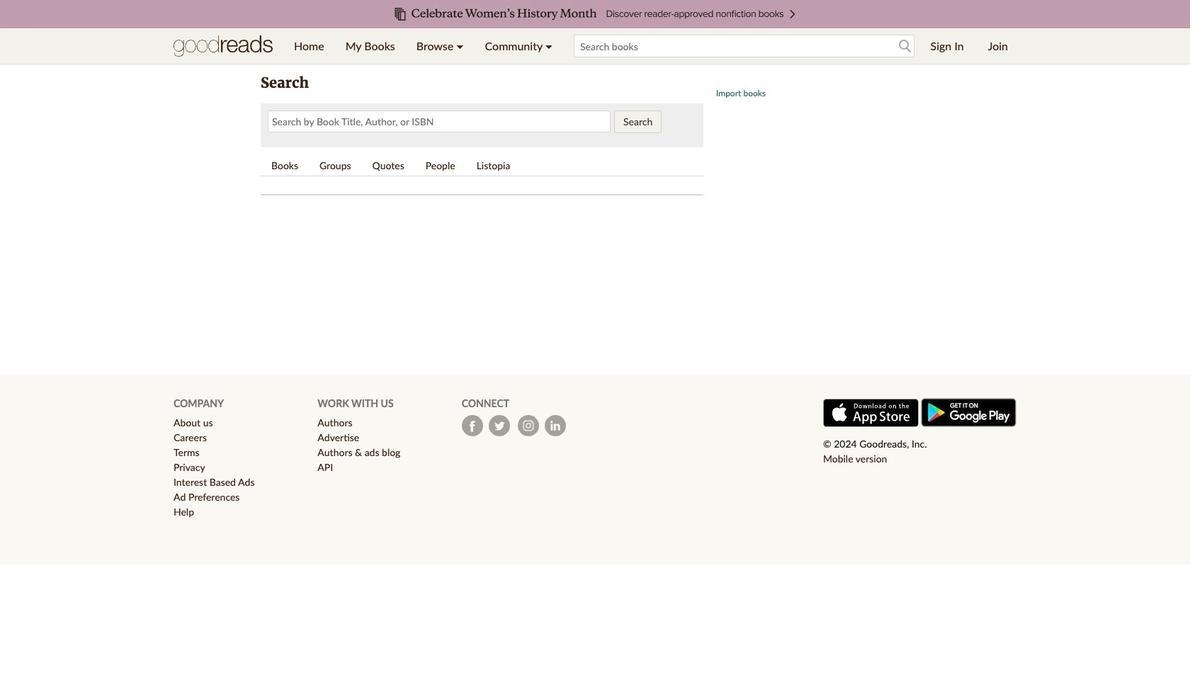 Task type: locate. For each thing, give the bounding box(es) containing it.
download app for ios image
[[823, 399, 919, 427]]

Search for books to add to your shelves search field
[[574, 35, 914, 57]]

menu
[[283, 28, 563, 64]]

goodreads on facebook image
[[462, 415, 483, 437]]

goodreads on linkedin image
[[545, 415, 566, 437]]

download app for android image
[[921, 398, 1017, 427]]

None submit
[[614, 111, 662, 133]]

goodreads on instagram image
[[518, 415, 539, 437]]



Task type: vqa. For each thing, say whether or not it's contained in the screenshot.
The Goodreads On Twitter 'icon'
yes



Task type: describe. For each thing, give the bounding box(es) containing it.
goodreads on twitter image
[[489, 415, 510, 437]]

Search books text field
[[574, 35, 914, 57]]

Search by Book Title, Author, or ISBN text field
[[268, 111, 611, 132]]

celebrate women's history month with new nonfiction image
[[28, 0, 1162, 28]]



